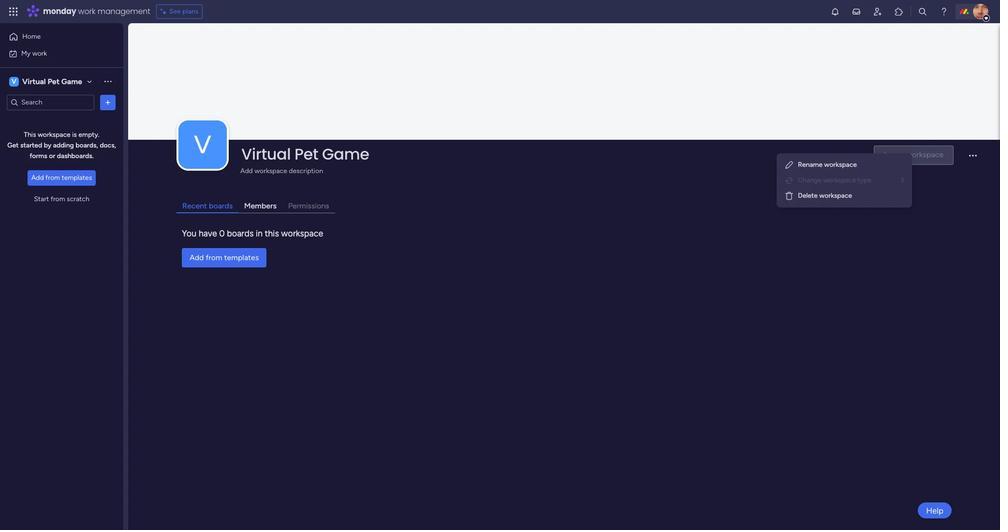 Task type: describe. For each thing, give the bounding box(es) containing it.
scratch
[[67, 195, 89, 203]]

1 vertical spatial boards
[[227, 228, 254, 239]]

1 horizontal spatial game
[[322, 143, 369, 165]]

start from scratch button
[[30, 192, 93, 207]]

type
[[858, 176, 872, 184]]

workspace for rename
[[825, 161, 857, 169]]

adding
[[53, 141, 74, 149]]

0 vertical spatial boards
[[209, 201, 233, 211]]

home
[[22, 32, 41, 41]]

from inside button
[[51, 195, 65, 203]]

1 horizontal spatial virtual
[[241, 143, 291, 165]]

1 horizontal spatial workspace image
[[179, 121, 227, 169]]

2 vertical spatial from
[[206, 253, 222, 262]]

started
[[20, 141, 42, 149]]

forms
[[30, 152, 47, 160]]

1 vertical spatial add from templates
[[190, 253, 259, 262]]

0 vertical spatial from
[[45, 174, 60, 182]]

options image
[[103, 97, 113, 107]]

by
[[44, 141, 51, 149]]

pet inside workspace selection element
[[48, 77, 59, 86]]

workspace down permissions
[[281, 228, 323, 239]]

management
[[98, 6, 150, 17]]

1 vertical spatial virtual pet game
[[241, 143, 369, 165]]

plans
[[182, 7, 198, 15]]

have
[[199, 228, 217, 239]]

start from scratch
[[34, 195, 89, 203]]

see plans button
[[156, 4, 203, 19]]

delete
[[798, 192, 818, 200]]

or
[[49, 152, 55, 160]]

change workspace type
[[798, 176, 872, 184]]

0 vertical spatial add from templates
[[31, 174, 92, 182]]

game inside workspace selection element
[[61, 77, 82, 86]]

is
[[72, 131, 77, 139]]

rename workspace image
[[785, 160, 794, 170]]

change workspace type image
[[785, 176, 794, 185]]

monday work management
[[43, 6, 150, 17]]

workspace options image
[[103, 77, 113, 86]]

virtual inside workspace selection element
[[22, 77, 46, 86]]

add for the right the add from templates button
[[190, 253, 204, 262]]

workspace for this
[[38, 131, 70, 139]]

james peterson image
[[973, 4, 989, 19]]

v2 ellipsis image
[[970, 155, 977, 163]]

0
[[219, 228, 225, 239]]

workspace image inside workspace selection element
[[9, 76, 19, 87]]

permissions
[[288, 201, 329, 211]]

this
[[24, 131, 36, 139]]

v inside dropdown button
[[194, 130, 212, 160]]



Task type: locate. For each thing, give the bounding box(es) containing it.
boards right 0
[[227, 228, 254, 239]]

workspace for add
[[255, 167, 287, 175]]

see
[[169, 7, 181, 15]]

0 vertical spatial game
[[61, 77, 82, 86]]

work for my
[[32, 49, 47, 57]]

add
[[240, 167, 253, 175], [31, 174, 44, 182], [190, 253, 204, 262]]

workspace for delete
[[820, 192, 852, 200]]

virtual pet game up search in workspace field
[[22, 77, 82, 86]]

invite members image
[[873, 7, 883, 16]]

add for the topmost the add from templates button
[[31, 174, 44, 182]]

0 vertical spatial virtual
[[22, 77, 46, 86]]

templates down you have 0 boards in this workspace
[[224, 253, 259, 262]]

0 horizontal spatial workspace image
[[9, 76, 19, 87]]

add up members
[[240, 167, 253, 175]]

pet up search in workspace field
[[48, 77, 59, 86]]

v button
[[179, 121, 227, 169]]

rename workspace
[[798, 161, 857, 169]]

0 horizontal spatial templates
[[62, 174, 92, 182]]

virtual pet game inside workspace selection element
[[22, 77, 82, 86]]

help
[[927, 506, 944, 515]]

Search in workspace field
[[20, 97, 81, 108]]

1 horizontal spatial virtual pet game
[[241, 143, 369, 165]]

v inside workspace selection element
[[12, 77, 16, 85]]

recent boards
[[182, 201, 233, 211]]

my work
[[21, 49, 47, 57]]

this
[[265, 228, 279, 239]]

delete workspace
[[798, 192, 852, 200]]

virtual pet game up description
[[241, 143, 369, 165]]

my work button
[[6, 46, 104, 61]]

workspace down rename workspace
[[824, 176, 856, 184]]

change
[[798, 176, 822, 184]]

get
[[7, 141, 19, 149]]

work right my
[[32, 49, 47, 57]]

apps image
[[895, 7, 904, 16]]

0 vertical spatial pet
[[48, 77, 59, 86]]

0 horizontal spatial add from templates button
[[27, 170, 96, 186]]

0 horizontal spatial game
[[61, 77, 82, 86]]

1 horizontal spatial templates
[[224, 253, 259, 262]]

1 vertical spatial v
[[194, 130, 212, 160]]

workspace selection element
[[9, 76, 84, 87]]

virtual pet game
[[22, 77, 82, 86], [241, 143, 369, 165]]

add from templates button up start from scratch
[[27, 170, 96, 186]]

boards right recent
[[209, 201, 233, 211]]

inbox image
[[852, 7, 862, 16]]

from right start
[[51, 195, 65, 203]]

1 horizontal spatial add
[[190, 253, 204, 262]]

work right monday
[[78, 6, 96, 17]]

pet up description
[[295, 143, 318, 165]]

0 vertical spatial workspace image
[[9, 76, 19, 87]]

workspace down change workspace type
[[820, 192, 852, 200]]

1 vertical spatial workspace image
[[179, 121, 227, 169]]

virtual up add workspace description
[[241, 143, 291, 165]]

workspace for change
[[824, 176, 856, 184]]

this workspace is empty. get started by adding boards, docs, forms or dashboards.
[[7, 131, 116, 160]]

0 horizontal spatial virtual pet game
[[22, 77, 82, 86]]

delete workspace image
[[785, 191, 794, 201]]

from down or
[[45, 174, 60, 182]]

1 vertical spatial templates
[[224, 253, 259, 262]]

1 horizontal spatial v
[[194, 130, 212, 160]]

virtual up search in workspace field
[[22, 77, 46, 86]]

0 vertical spatial virtual pet game
[[22, 77, 82, 86]]

templates up scratch
[[62, 174, 92, 182]]

recent
[[182, 201, 207, 211]]

0 vertical spatial v
[[12, 77, 16, 85]]

0 vertical spatial add from templates button
[[27, 170, 96, 186]]

0 vertical spatial work
[[78, 6, 96, 17]]

add workspace description
[[240, 167, 323, 175]]

workspace left description
[[255, 167, 287, 175]]

docs,
[[100, 141, 116, 149]]

1 horizontal spatial add from templates button
[[182, 248, 267, 268]]

1 vertical spatial game
[[322, 143, 369, 165]]

work for monday
[[78, 6, 96, 17]]

help image
[[940, 7, 949, 16]]

monday
[[43, 6, 76, 17]]

add down you
[[190, 253, 204, 262]]

change workspace type menu item
[[781, 173, 909, 188]]

1 vertical spatial from
[[51, 195, 65, 203]]

1 horizontal spatial pet
[[295, 143, 318, 165]]

virtual
[[22, 77, 46, 86], [241, 143, 291, 165]]

pet
[[48, 77, 59, 86], [295, 143, 318, 165]]

home button
[[6, 29, 104, 45]]

add from templates up start from scratch
[[31, 174, 92, 182]]

work inside button
[[32, 49, 47, 57]]

dashboards.
[[57, 152, 94, 160]]

boards
[[209, 201, 233, 211], [227, 228, 254, 239]]

in
[[256, 228, 263, 239]]

templates
[[62, 174, 92, 182], [224, 253, 259, 262]]

0 horizontal spatial v
[[12, 77, 16, 85]]

you have 0 boards in this workspace
[[182, 228, 323, 239]]

1 vertical spatial work
[[32, 49, 47, 57]]

workspace inside "this workspace is empty. get started by adding boards, docs, forms or dashboards."
[[38, 131, 70, 139]]

search everything image
[[918, 7, 928, 16]]

game up description
[[322, 143, 369, 165]]

start
[[34, 195, 49, 203]]

add from templates button
[[27, 170, 96, 186], [182, 248, 267, 268]]

1 vertical spatial add from templates button
[[182, 248, 267, 268]]

boards,
[[76, 141, 98, 149]]

1 vertical spatial pet
[[295, 143, 318, 165]]

add up start
[[31, 174, 44, 182]]

work
[[78, 6, 96, 17], [32, 49, 47, 57]]

workspace image
[[9, 76, 19, 87], [179, 121, 227, 169]]

1 horizontal spatial work
[[78, 6, 96, 17]]

list arrow image
[[902, 177, 905, 184]]

add from templates button down 0
[[182, 248, 267, 268]]

workspace up by
[[38, 131, 70, 139]]

0 horizontal spatial virtual
[[22, 77, 46, 86]]

0 horizontal spatial add
[[31, 174, 44, 182]]

0 horizontal spatial pet
[[48, 77, 59, 86]]

from down have
[[206, 253, 222, 262]]

game up search in workspace field
[[61, 77, 82, 86]]

game
[[61, 77, 82, 86], [322, 143, 369, 165]]

rename
[[798, 161, 823, 169]]

description
[[289, 167, 323, 175]]

add from templates
[[31, 174, 92, 182], [190, 253, 259, 262]]

add from templates down 0
[[190, 253, 259, 262]]

workspace
[[38, 131, 70, 139], [825, 161, 857, 169], [255, 167, 287, 175], [824, 176, 856, 184], [820, 192, 852, 200], [281, 228, 323, 239]]

1 horizontal spatial add from templates
[[190, 253, 259, 262]]

workspace inside menu item
[[824, 176, 856, 184]]

you
[[182, 228, 197, 239]]

help button
[[918, 503, 952, 519]]

v
[[12, 77, 16, 85], [194, 130, 212, 160]]

see plans
[[169, 7, 198, 15]]

notifications image
[[831, 7, 840, 16]]

members
[[244, 201, 277, 211]]

Virtual Pet Game field
[[239, 143, 866, 165]]

0 horizontal spatial work
[[32, 49, 47, 57]]

select product image
[[9, 7, 18, 16]]

0 horizontal spatial add from templates
[[31, 174, 92, 182]]

1 vertical spatial virtual
[[241, 143, 291, 165]]

workspace up change workspace type menu item
[[825, 161, 857, 169]]

2 horizontal spatial add
[[240, 167, 253, 175]]

empty.
[[79, 131, 100, 139]]

my
[[21, 49, 31, 57]]

from
[[45, 174, 60, 182], [51, 195, 65, 203], [206, 253, 222, 262]]

0 vertical spatial templates
[[62, 174, 92, 182]]



Task type: vqa. For each thing, say whether or not it's contained in the screenshot.
right V
yes



